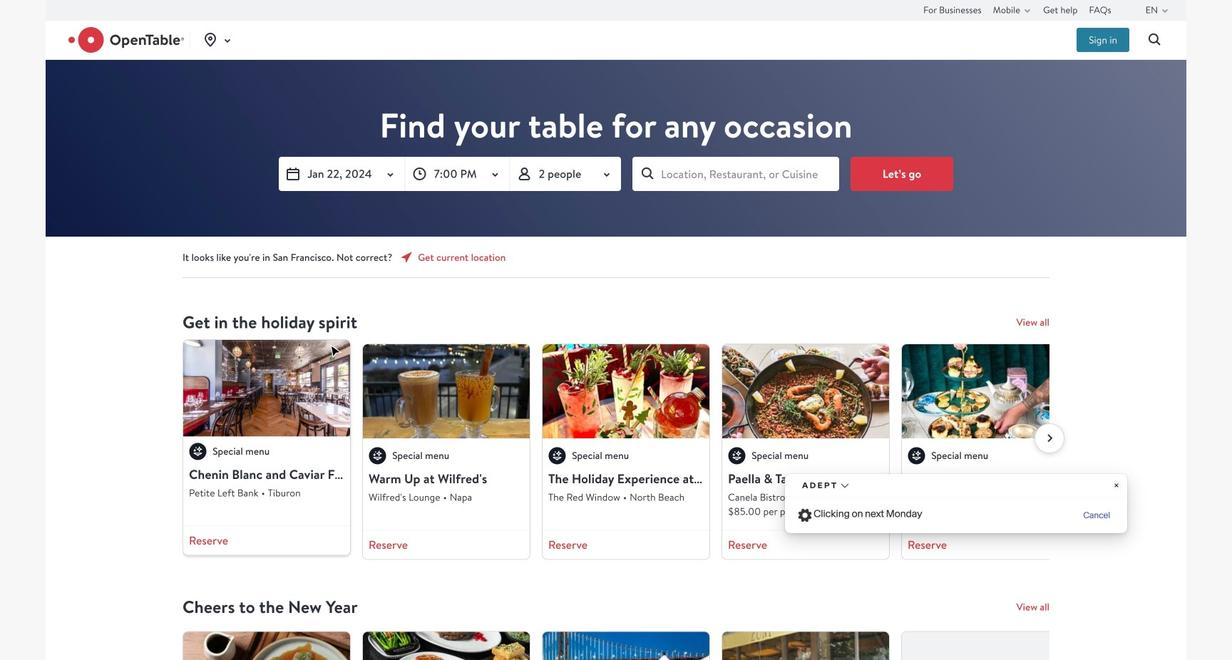 Task type: vqa. For each thing, say whether or not it's contained in the screenshot.
Experience type image to the left
yes



Task type: locate. For each thing, give the bounding box(es) containing it.
2 horizontal spatial experience type image
[[728, 447, 746, 464]]

1 horizontal spatial experience type image
[[369, 447, 386, 464]]

0 horizontal spatial experience type image
[[189, 442, 207, 460]]

0 horizontal spatial experience type image
[[548, 447, 566, 464]]

1 experience type image from the left
[[548, 447, 566, 464]]

experience type image for a photo of petite left bank restaurant
[[189, 442, 207, 460]]

experience type image
[[548, 447, 566, 464], [908, 447, 926, 464]]

a photo of ozumo - san francisco restaurant image
[[183, 632, 350, 660]]

None field
[[632, 157, 839, 191]]

a photo of zuni cafe restaurant image
[[722, 632, 889, 660]]

1 horizontal spatial experience type image
[[908, 447, 926, 464]]

2 experience type image from the left
[[908, 447, 926, 464]]

a photo of wilfred's lounge restaurant image
[[363, 344, 530, 439]]

experience type image
[[189, 442, 207, 460], [369, 447, 386, 464], [728, 447, 746, 464]]

a photo of waterbar restaurant image
[[543, 632, 709, 660]]



Task type: describe. For each thing, give the bounding box(es) containing it.
experience type image for a photo of wilfred's lounge restaurant
[[369, 447, 386, 464]]

experience type image for a photo of canela bistro & wine bar restaurant
[[728, 447, 746, 464]]

opentable logo image
[[68, 27, 184, 53]]

Please input a Location, Restaurant or Cuisine field
[[632, 157, 839, 191]]

a photo of canela bistro & wine bar restaurant image
[[722, 344, 889, 439]]

a photo of the red window restaurant image
[[543, 344, 709, 439]]

a photo of stk - san francisco restaurant image
[[363, 632, 530, 660]]

experience type image for a photo of the caviar co. restaurant
[[908, 447, 926, 464]]

a photo of the caviar co. restaurant image
[[902, 344, 1069, 439]]

experience type image for a photo of the red window restaurant
[[548, 447, 566, 464]]

a photo of petite left bank restaurant image
[[179, 338, 354, 437]]



